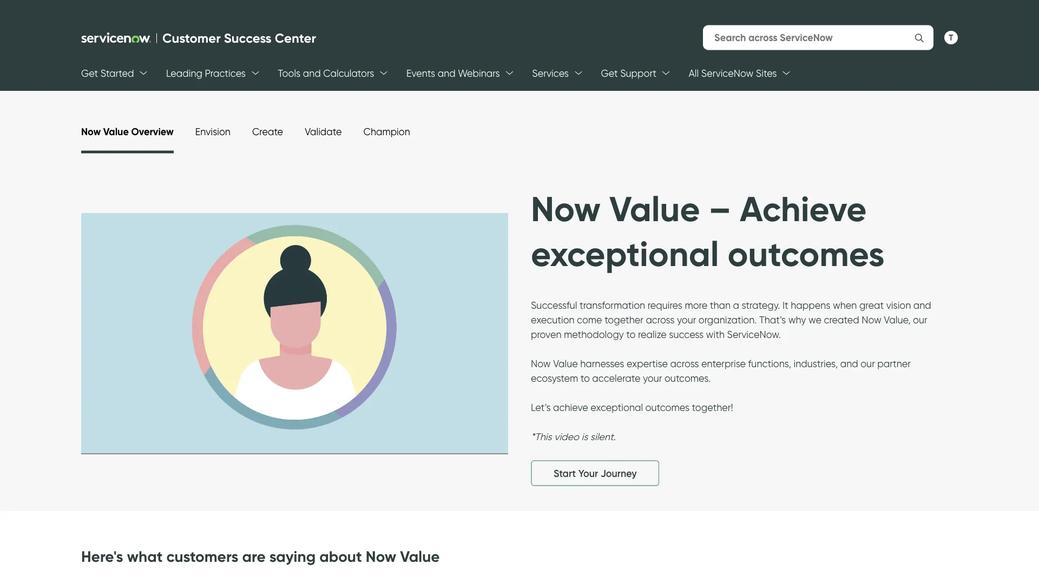 Task type: describe. For each thing, give the bounding box(es) containing it.
our inside successful transformation requires more than a strategy. it happens when great vision and execution come together across your organization. that's why we created now value, our proven methodology to realize success with servicenow.
[[914, 314, 928, 326]]

our inside now value harnesses expertise across enterprise functions, industries, and our partner ecosystem to accelerate your outcomes.
[[861, 358, 876, 370]]

success
[[670, 329, 704, 341]]

together
[[605, 314, 644, 326]]

tools
[[278, 67, 301, 79]]

across inside successful transformation requires more than a strategy. it happens when great vision and execution come together across your organization. that's why we created now value, our proven methodology to realize success with servicenow.
[[646, 314, 675, 326]]

outcomes inside now value – achieve exceptional outcomes
[[728, 233, 885, 276]]

partner
[[878, 358, 911, 370]]

and inside now value harnesses expertise across enterprise functions, industries, and our partner ecosystem to accelerate your outcomes.
[[841, 358, 859, 370]]

get started
[[81, 67, 134, 79]]

transformation
[[580, 300, 646, 312]]

services link
[[533, 58, 569, 88]]

achieve
[[554, 402, 589, 414]]

–
[[709, 187, 732, 230]]

success
[[224, 30, 272, 46]]

validate link
[[305, 126, 342, 138]]

now value overview
[[81, 126, 174, 138]]

now value overview link
[[81, 126, 174, 138]]

1 vertical spatial exceptional
[[591, 402, 643, 414]]

and inside the events and webinars link
[[438, 67, 456, 79]]

sites
[[757, 67, 777, 79]]

journey
[[601, 468, 637, 480]]

customer success center
[[162, 30, 316, 46]]

about
[[320, 548, 362, 567]]

events
[[407, 67, 436, 79]]

realize
[[638, 329, 667, 341]]

all
[[689, 67, 699, 79]]

start your journey
[[554, 468, 637, 480]]

across inside now value harnesses expertise across enterprise functions, industries, and our partner ecosystem to accelerate your outcomes.
[[671, 358, 699, 370]]

now for now value – achieve exceptional outcomes
[[531, 187, 601, 230]]

functions,
[[749, 358, 792, 370]]

achieve
[[740, 187, 867, 230]]

requires
[[648, 300, 683, 312]]

practices
[[205, 67, 246, 79]]

your inside now value harnesses expertise across enterprise functions, industries, and our partner ecosystem to accelerate your outcomes.
[[643, 373, 663, 385]]

leading
[[166, 67, 203, 79]]

leading practices link
[[166, 58, 246, 88]]

webinars
[[458, 67, 500, 79]]

it
[[783, 300, 789, 312]]

events and webinars link
[[407, 58, 500, 88]]

services
[[533, 67, 569, 79]]

create link
[[252, 126, 283, 138]]

create
[[252, 126, 283, 138]]

accelerate
[[593, 373, 641, 385]]

value for harnesses
[[554, 358, 578, 370]]

customers
[[167, 548, 239, 567]]

organization.
[[699, 314, 757, 326]]

value for overview
[[103, 126, 129, 138]]

servicenow
[[702, 67, 754, 79]]

tools and calculators link
[[278, 58, 374, 88]]

when
[[833, 300, 858, 312]]

customer
[[162, 30, 221, 46]]

silent.
[[591, 431, 616, 443]]

1 vertical spatial outcomes
[[646, 402, 690, 414]]

saying
[[270, 548, 316, 567]]

now value – achieve exceptional outcomes
[[531, 187, 885, 276]]

are
[[242, 548, 266, 567]]

events and webinars
[[407, 67, 500, 79]]

created
[[825, 314, 860, 326]]

proven
[[531, 329, 562, 341]]

happens
[[791, 300, 831, 312]]

outcomes.
[[665, 373, 711, 385]]

expertise
[[627, 358, 668, 370]]

tools and calculators
[[278, 67, 374, 79]]

support
[[621, 67, 657, 79]]

customer success center link
[[81, 30, 320, 46]]

vision
[[887, 300, 912, 312]]

value for –
[[610, 187, 701, 230]]

now value harnesses expertise across enterprise functions, industries, and our partner ecosystem to accelerate your outcomes.
[[531, 358, 911, 385]]

champion
[[364, 126, 410, 138]]

envision
[[195, 126, 231, 138]]

enterprise
[[702, 358, 746, 370]]

why
[[789, 314, 807, 326]]

now for now value harnesses expertise across enterprise functions, industries, and our partner ecosystem to accelerate your outcomes.
[[531, 358, 551, 370]]

we
[[809, 314, 822, 326]]

harnesses
[[581, 358, 625, 370]]



Task type: vqa. For each thing, say whether or not it's contained in the screenshot.
"Start"
yes



Task type: locate. For each thing, give the bounding box(es) containing it.
0 vertical spatial exceptional
[[531, 233, 720, 276]]

leading practices
[[166, 67, 246, 79]]

to down harnesses
[[581, 373, 590, 385]]

to
[[627, 329, 636, 341], [581, 373, 590, 385]]

outcomes down achieve
[[728, 233, 885, 276]]

*this video is silent.
[[531, 431, 616, 443]]

successful transformation requires more than a strategy. it happens when great vision and execution come together across your organization. that's why we created now value, our proven methodology to realize success with servicenow.
[[531, 300, 932, 341]]

1 horizontal spatial get
[[601, 67, 618, 79]]

outcomes
[[728, 233, 885, 276], [646, 402, 690, 414]]

get left started
[[81, 67, 98, 79]]

0 vertical spatial our
[[914, 314, 928, 326]]

value inside now value – achieve exceptional outcomes
[[610, 187, 701, 230]]

to down together
[[627, 329, 636, 341]]

here's
[[81, 548, 123, 567]]

get started link
[[81, 58, 134, 88]]

1 vertical spatial your
[[643, 373, 663, 385]]

and right "industries,"
[[841, 358, 859, 370]]

here's what customers are saying about now value
[[81, 548, 440, 567]]

your up success
[[677, 314, 697, 326]]

center
[[275, 30, 316, 46]]

strategy.
[[742, 300, 781, 312]]

champion link
[[364, 126, 410, 138]]

more
[[685, 300, 708, 312]]

together!
[[692, 402, 734, 414]]

industries,
[[794, 358, 839, 370]]

calculators
[[323, 67, 374, 79]]

started
[[101, 67, 134, 79]]

exceptional inside now value – achieve exceptional outcomes
[[531, 233, 720, 276]]

value inside now value harnesses expertise across enterprise functions, industries, and our partner ecosystem to accelerate your outcomes.
[[554, 358, 578, 370]]

1 horizontal spatial your
[[677, 314, 697, 326]]

value,
[[885, 314, 911, 326]]

servicenow.
[[728, 329, 781, 341]]

our left partner
[[861, 358, 876, 370]]

0 vertical spatial across
[[646, 314, 675, 326]]

1 vertical spatial to
[[581, 373, 590, 385]]

value
[[103, 126, 129, 138], [610, 187, 701, 230], [554, 358, 578, 370], [400, 548, 440, 567]]

*this
[[531, 431, 552, 443]]

our right value,
[[914, 314, 928, 326]]

across down requires
[[646, 314, 675, 326]]

get support
[[601, 67, 657, 79]]

1 vertical spatial our
[[861, 358, 876, 370]]

exceptional down "accelerate"
[[591, 402, 643, 414]]

your
[[579, 468, 599, 480]]

get for get support
[[601, 67, 618, 79]]

envision link
[[195, 126, 231, 138]]

your
[[677, 314, 697, 326], [643, 373, 663, 385]]

0 horizontal spatial to
[[581, 373, 590, 385]]

validate
[[305, 126, 342, 138]]

0 horizontal spatial your
[[643, 373, 663, 385]]

let's
[[531, 402, 551, 414]]

across
[[646, 314, 675, 326], [671, 358, 699, 370]]

now
[[81, 126, 101, 138], [531, 187, 601, 230], [862, 314, 882, 326], [531, 358, 551, 370], [366, 548, 397, 567]]

come
[[577, 314, 603, 326]]

now inside successful transformation requires more than a strategy. it happens when great vision and execution come together across your organization. that's why we created now value, our proven methodology to realize success with servicenow.
[[862, 314, 882, 326]]

and right tools
[[303, 67, 321, 79]]

execution
[[531, 314, 575, 326]]

great
[[860, 300, 885, 312]]

all servicenow sites
[[689, 67, 777, 79]]

1 get from the left
[[81, 67, 98, 79]]

successful
[[531, 300, 578, 312]]

start
[[554, 468, 576, 480]]

all servicenow sites link
[[689, 58, 777, 88]]

exceptional up the transformation
[[531, 233, 720, 276]]

now for now value overview
[[81, 126, 101, 138]]

ecosystem
[[531, 373, 579, 385]]

and right events
[[438, 67, 456, 79]]

0 vertical spatial to
[[627, 329, 636, 341]]

0 horizontal spatial outcomes
[[646, 402, 690, 414]]

0 vertical spatial outcomes
[[728, 233, 885, 276]]

now inside now value – achieve exceptional outcomes
[[531, 187, 601, 230]]

video
[[555, 431, 579, 443]]

methodology
[[564, 329, 624, 341]]

outcomes down outcomes.
[[646, 402, 690, 414]]

exceptional
[[531, 233, 720, 276], [591, 402, 643, 414]]

2 get from the left
[[601, 67, 618, 79]]

now inside now value harnesses expertise across enterprise functions, industries, and our partner ecosystem to accelerate your outcomes.
[[531, 358, 551, 370]]

across up outcomes.
[[671, 358, 699, 370]]

start your journey link
[[531, 461, 660, 487]]

a
[[734, 300, 740, 312]]

your inside successful transformation requires more than a strategy. it happens when great vision and execution come together across your organization. that's why we created now value, our proven methodology to realize success with servicenow.
[[677, 314, 697, 326]]

1 horizontal spatial our
[[914, 314, 928, 326]]

to inside now value harnesses expertise across enterprise functions, industries, and our partner ecosystem to accelerate your outcomes.
[[581, 373, 590, 385]]

1 vertical spatial across
[[671, 358, 699, 370]]

overview
[[131, 126, 174, 138]]

1 horizontal spatial to
[[627, 329, 636, 341]]

is
[[582, 431, 588, 443]]

get left support
[[601, 67, 618, 79]]

0 horizontal spatial get
[[81, 67, 98, 79]]

get support link
[[601, 58, 657, 88]]

get
[[81, 67, 98, 79], [601, 67, 618, 79]]

your down expertise
[[643, 373, 663, 385]]

1 horizontal spatial outcomes
[[728, 233, 885, 276]]

let's achieve exceptional outcomes together!
[[531, 402, 734, 414]]

and inside tools and calculators link
[[303, 67, 321, 79]]

and inside successful transformation requires more than a strategy. it happens when great vision and execution come together across your organization. that's why we created now value, our proven methodology to realize success with servicenow.
[[914, 300, 932, 312]]

that's
[[760, 314, 786, 326]]

Search across ServiceNow text field
[[715, 26, 901, 49]]

0 vertical spatial your
[[677, 314, 697, 326]]

what
[[127, 548, 163, 567]]

than
[[710, 300, 731, 312]]

get for get started
[[81, 67, 98, 79]]

our
[[914, 314, 928, 326], [861, 358, 876, 370]]

0 horizontal spatial our
[[861, 358, 876, 370]]

and right vision
[[914, 300, 932, 312]]

with
[[707, 329, 725, 341]]

to inside successful transformation requires more than a strategy. it happens when great vision and execution come together across your organization. that's why we created now value, our proven methodology to realize success with servicenow.
[[627, 329, 636, 341]]



